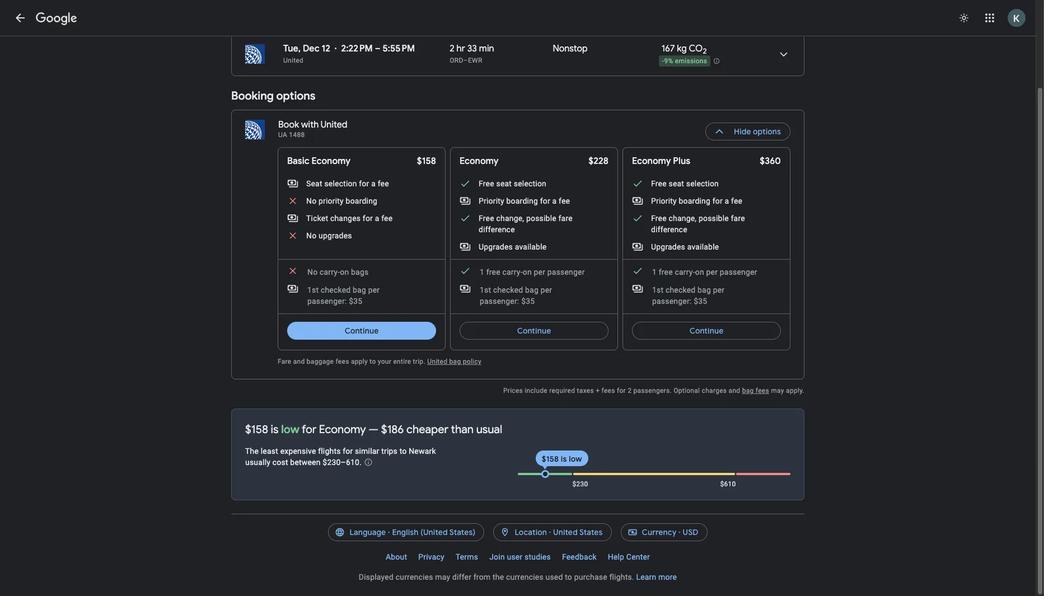Task type: describe. For each thing, give the bounding box(es) containing it.
ua
[[278, 131, 287, 139]]

0 vertical spatial to
[[370, 358, 376, 366]]

fare for $360
[[731, 214, 745, 223]]

used
[[546, 573, 563, 582]]

options for hide options
[[753, 127, 781, 137]]

free change, possible fare difference for economy plus
[[651, 214, 745, 234]]

feedback
[[562, 553, 597, 562]]

differ
[[452, 573, 471, 582]]

-
[[662, 57, 664, 65]]

bag fees button
[[742, 387, 769, 395]]

center
[[626, 553, 650, 562]]

language
[[350, 527, 386, 537]]

is for $158 is low for economy — $186 cheaper than usual
[[271, 423, 279, 437]]

checked for economy
[[493, 286, 523, 294]]

privacy
[[418, 553, 444, 562]]

apply.
[[786, 387, 805, 395]]

ticket changes for a fee
[[306, 214, 393, 223]]

$158 is low for economy — $186 cheaper than usual
[[245, 423, 502, 437]]

studies
[[525, 553, 551, 562]]

flights
[[318, 447, 341, 456]]

possible for economy
[[526, 214, 556, 223]]

passenger for $360
[[720, 268, 757, 277]]

9%
[[664, 57, 673, 65]]

baggage
[[307, 358, 334, 366]]

1 boarding from the left
[[346, 197, 377, 205]]

book
[[278, 119, 299, 130]]

between
[[290, 458, 321, 467]]

help center
[[608, 553, 650, 562]]

total duration 2 hr 33 min. element
[[450, 43, 553, 56]]

1 free carry-on per passenger for economy
[[480, 268, 585, 277]]

about link
[[380, 548, 413, 566]]

your
[[378, 358, 391, 366]]

first checked bag costs 35 us dollars per passenger element for basic
[[287, 283, 418, 307]]

2 passenger: from the left
[[480, 297, 519, 306]]

flight details. departing flight on tuesday, december 12. leaves o'hare international airport at 2:22 pm on tuesday, december 12 and arrives at newark liberty international airport at 5:55 pm on tuesday, december 12. image
[[770, 41, 797, 68]]

5:55 pm
[[383, 43, 415, 54]]

hr
[[457, 43, 465, 54]]

nonstop flight. element
[[553, 43, 588, 56]]

no priority boarding
[[306, 197, 377, 205]]

-9% emissions
[[662, 57, 707, 65]]

dec
[[303, 43, 320, 54]]

help
[[608, 553, 624, 562]]

on for economy
[[523, 268, 532, 277]]

$35 for economy
[[694, 297, 707, 306]]

book with united ua 1488
[[278, 119, 347, 139]]

from
[[474, 573, 491, 582]]

checked for economy plus
[[666, 286, 696, 294]]

priority boarding for a fee for economy plus
[[651, 197, 743, 205]]

0 vertical spatial may
[[771, 387, 784, 395]]

english
[[392, 527, 419, 537]]

departing flight on tuesday, december 12. leaves o'hare international airport at 2:22 pm on tuesday, december 12 and arrives at newark liberty international airport at 5:55 pm on tuesday, december 12. element
[[283, 43, 415, 54]]

least
[[261, 447, 278, 456]]

difference for economy
[[479, 225, 515, 234]]

$186
[[381, 423, 404, 437]]

expensive
[[280, 447, 316, 456]]

1488
[[289, 131, 305, 139]]

join user studies
[[489, 553, 551, 562]]

$158 for $158 is low
[[542, 454, 559, 464]]

low for $158 is low
[[569, 454, 582, 464]]

seat for economy
[[496, 179, 512, 188]]

available for economy
[[515, 242, 547, 251]]

hide options
[[734, 127, 781, 137]]

the
[[245, 447, 259, 456]]

ord
[[450, 57, 463, 64]]

hide options button
[[705, 118, 791, 145]]

1 for economy
[[480, 268, 484, 277]]

trips
[[381, 447, 398, 456]]

basic
[[287, 156, 309, 167]]

bag for economy
[[525, 286, 539, 294]]

usually
[[245, 458, 270, 467]]

1 vertical spatial and
[[729, 387, 740, 395]]

join user studies link
[[484, 548, 556, 566]]

than
[[451, 423, 474, 437]]

flights.
[[609, 573, 634, 582]]

167
[[662, 43, 675, 54]]

charges
[[702, 387, 727, 395]]

checked for basic economy
[[321, 286, 351, 294]]

seat for economy plus
[[669, 179, 684, 188]]

1 on from the left
[[340, 268, 349, 277]]

1st for economy
[[480, 286, 491, 294]]

continue button for economy plus
[[632, 317, 781, 344]]

terms link
[[450, 548, 484, 566]]

first checked bag costs 35 us dollars per passenger element for economy
[[632, 283, 763, 307]]

trip.
[[413, 358, 425, 366]]

booking
[[231, 89, 274, 103]]

options for booking options
[[276, 89, 315, 103]]

difference for economy plus
[[651, 225, 687, 234]]

free for economy
[[486, 268, 500, 277]]

per for economy
[[541, 286, 552, 294]]

passengers.
[[634, 387, 672, 395]]

1 vertical spatial may
[[435, 573, 450, 582]]

similar
[[355, 447, 379, 456]]

free seat selection for economy plus
[[651, 179, 719, 188]]

$158 is low
[[542, 454, 582, 464]]

Flight number UA 1488 text field
[[278, 131, 305, 139]]

hide
[[734, 127, 751, 137]]

cheaper
[[406, 423, 448, 437]]

2 horizontal spatial to
[[565, 573, 572, 582]]

ticket
[[306, 214, 328, 223]]

usd
[[683, 527, 699, 537]]

change appearance image
[[951, 4, 978, 31]]

$610
[[720, 480, 736, 488]]

change, for economy
[[496, 214, 524, 223]]

fare
[[278, 358, 291, 366]]

change, for economy plus
[[669, 214, 697, 223]]

1 continue from the left
[[345, 326, 379, 336]]

united states
[[553, 527, 603, 537]]

2 1st checked bag per passenger: from the left
[[480, 286, 552, 306]]

33
[[467, 43, 477, 54]]

economy plus
[[632, 156, 690, 167]]

co
[[689, 43, 703, 54]]

priority for economy
[[479, 197, 504, 205]]

free change, possible fare difference for economy
[[479, 214, 573, 234]]

2:22 pm
[[341, 43, 373, 54]]

2:22 pm – 5:55 pm
[[341, 43, 415, 54]]

selection for economy
[[514, 179, 546, 188]]

selection for economy plus
[[686, 179, 719, 188]]

continue for economy plus
[[690, 326, 724, 336]]

the
[[493, 573, 504, 582]]

fare for $228
[[558, 214, 573, 223]]

(united
[[421, 527, 448, 537]]

policy
[[463, 358, 481, 366]]

continue button for economy
[[460, 317, 609, 344]]

upgrades available for economy plus
[[651, 242, 719, 251]]

no carry-on bags
[[307, 268, 369, 277]]

$360
[[760, 156, 781, 167]]

plus
[[673, 156, 690, 167]]

available for economy plus
[[687, 242, 719, 251]]

apply
[[351, 358, 368, 366]]

free seat selection for economy
[[479, 179, 546, 188]]

$230–610.
[[323, 458, 362, 467]]

include
[[525, 387, 548, 395]]

0 vertical spatial and
[[293, 358, 305, 366]]

upgrades for economy
[[479, 242, 513, 251]]

boarding for economy plus
[[679, 197, 711, 205]]

2 hr 33 min ord – ewr
[[450, 43, 494, 64]]

—
[[368, 423, 379, 437]]

boarding for economy
[[506, 197, 538, 205]]

$228
[[589, 156, 609, 167]]



Task type: vqa. For each thing, say whether or not it's contained in the screenshot.
Send Product Feedback
no



Task type: locate. For each thing, give the bounding box(es) containing it.
0 horizontal spatial free seat selection
[[479, 179, 546, 188]]

0 horizontal spatial $35
[[349, 297, 362, 306]]

0 horizontal spatial possible
[[526, 214, 556, 223]]

min
[[479, 43, 494, 54]]

1 horizontal spatial free change, possible fare difference
[[651, 214, 745, 234]]

1 change, from the left
[[496, 214, 524, 223]]

per
[[534, 268, 545, 277], [706, 268, 718, 277], [368, 286, 380, 294], [541, 286, 552, 294], [713, 286, 725, 294]]

basic economy
[[287, 156, 351, 167]]

1 horizontal spatial continue
[[517, 326, 551, 336]]

with
[[301, 119, 319, 130]]

3 carry- from the left
[[675, 268, 695, 277]]

is
[[271, 423, 279, 437], [561, 454, 567, 464]]

1 free carry-on per passenger
[[480, 268, 585, 277], [652, 268, 757, 277]]

fees left apply
[[336, 358, 349, 366]]

1 horizontal spatial free
[[659, 268, 673, 277]]

0 horizontal spatial 1st checked bag per passenger:
[[307, 286, 380, 306]]

3 1st checked bag per passenger: from the left
[[652, 286, 725, 306]]

and right charges
[[729, 387, 740, 395]]

cost
[[273, 458, 288, 467]]

1 horizontal spatial passenger
[[720, 268, 757, 277]]

$35
[[349, 297, 362, 306], [521, 297, 535, 306], [694, 297, 707, 306]]

1 horizontal spatial 1 free carry-on per passenger
[[652, 268, 757, 277]]

0 horizontal spatial free change, possible fare difference
[[479, 214, 573, 234]]

0 horizontal spatial 2
[[450, 43, 455, 54]]

join
[[489, 553, 505, 562]]

0 horizontal spatial change,
[[496, 214, 524, 223]]

2 currencies from the left
[[506, 573, 544, 582]]

1 1st from the left
[[307, 286, 319, 294]]

may
[[771, 387, 784, 395], [435, 573, 450, 582]]

2 difference from the left
[[651, 225, 687, 234]]

on for economy plus
[[695, 268, 704, 277]]

1 vertical spatial to
[[400, 447, 407, 456]]

2 fare from the left
[[731, 214, 745, 223]]

united down tue, on the left top of page
[[283, 57, 304, 64]]

priority
[[319, 197, 344, 205]]

$158 for $158 is low for economy — $186 cheaper than usual
[[245, 423, 268, 437]]

– down hr
[[463, 57, 468, 64]]

1 checked from the left
[[321, 286, 351, 294]]

low for $158 is low for economy — $186 cheaper than usual
[[281, 423, 299, 437]]

more
[[658, 573, 677, 582]]

1 horizontal spatial options
[[753, 127, 781, 137]]

fees left apply.
[[756, 387, 769, 395]]

2 $35 from the left
[[521, 297, 535, 306]]

1 horizontal spatial $35
[[521, 297, 535, 306]]

go back image
[[13, 11, 27, 25]]

kg
[[677, 43, 687, 54]]

optional
[[674, 387, 700, 395]]

united right trip.
[[427, 358, 448, 366]]

0 horizontal spatial first checked bag costs 35 us dollars per passenger element
[[287, 283, 418, 307]]

$158
[[417, 156, 436, 167], [245, 423, 268, 437], [542, 454, 559, 464]]

1 horizontal spatial and
[[729, 387, 740, 395]]

2 change, from the left
[[669, 214, 697, 223]]

1 passenger: from the left
[[307, 297, 347, 306]]

english (united states)
[[392, 527, 476, 537]]

3 continue button from the left
[[632, 317, 781, 344]]

2 horizontal spatial on
[[695, 268, 704, 277]]

states)
[[449, 527, 476, 537]]

1 currencies from the left
[[396, 573, 433, 582]]

1 horizontal spatial low
[[569, 454, 582, 464]]

carry-
[[320, 268, 340, 277], [502, 268, 523, 277], [675, 268, 695, 277]]

fare and baggage fees apply to your entire trip. united bag policy
[[278, 358, 481, 366]]

3 1st from the left
[[652, 286, 664, 294]]

1 passenger from the left
[[547, 268, 585, 277]]

no for no upgrades
[[306, 231, 317, 240]]

2 left hr
[[450, 43, 455, 54]]

0 horizontal spatial priority
[[479, 197, 504, 205]]

1 horizontal spatial on
[[523, 268, 532, 277]]

2 up emissions
[[703, 47, 707, 56]]

2 horizontal spatial boarding
[[679, 197, 711, 205]]

first checked bag costs 35 us dollars per passenger element
[[287, 283, 418, 307], [460, 283, 591, 307], [632, 283, 763, 307]]

booking options
[[231, 89, 315, 103]]

carry- for economy plus
[[675, 268, 695, 277]]

prices
[[503, 387, 523, 395]]

purchase
[[574, 573, 607, 582]]

1 upgrades available from the left
[[479, 242, 547, 251]]

options right hide
[[753, 127, 781, 137]]

2 inside 2 hr 33 min ord – ewr
[[450, 43, 455, 54]]

3 selection from the left
[[686, 179, 719, 188]]

0 horizontal spatial upgrades
[[479, 242, 513, 251]]

2 free change, possible fare difference from the left
[[651, 214, 745, 234]]

0 vertical spatial options
[[276, 89, 315, 103]]

1 1 free carry-on per passenger from the left
[[480, 268, 585, 277]]

a
[[371, 179, 376, 188], [552, 197, 557, 205], [725, 197, 729, 205], [375, 214, 379, 223]]

2 horizontal spatial carry-
[[675, 268, 695, 277]]

1 vertical spatial $158
[[245, 423, 268, 437]]

priority boarding for a fee
[[479, 197, 570, 205], [651, 197, 743, 205]]

priority
[[479, 197, 504, 205], [651, 197, 677, 205]]

1 horizontal spatial first checked bag costs 35 us dollars per passenger element
[[460, 283, 591, 307]]

upgrades available for economy
[[479, 242, 547, 251]]

1 vertical spatial low
[[569, 454, 582, 464]]

no for no carry-on bags
[[307, 268, 318, 277]]

1 horizontal spatial checked
[[493, 286, 523, 294]]

1 horizontal spatial free seat selection
[[651, 179, 719, 188]]

options up book
[[276, 89, 315, 103]]

1 horizontal spatial upgrades
[[651, 242, 685, 251]]

fee
[[378, 179, 389, 188], [559, 197, 570, 205], [731, 197, 743, 205], [381, 214, 393, 223]]

2
[[450, 43, 455, 54], [703, 47, 707, 56], [628, 387, 632, 395]]

learn more about price insights image
[[364, 458, 373, 467]]

2 continue from the left
[[517, 326, 551, 336]]

2 horizontal spatial first checked bag costs 35 us dollars per passenger element
[[632, 283, 763, 307]]

0 horizontal spatial and
[[293, 358, 305, 366]]

0 horizontal spatial 1
[[480, 268, 484, 277]]

1 continue button from the left
[[287, 317, 436, 344]]

per for basic economy
[[368, 286, 380, 294]]

1 free seat selection from the left
[[479, 179, 546, 188]]

1 possible from the left
[[526, 214, 556, 223]]

$158 for $158
[[417, 156, 436, 167]]

entire
[[393, 358, 411, 366]]

options
[[276, 89, 315, 103], [753, 127, 781, 137]]

bag for basic economy
[[353, 286, 366, 294]]

1 horizontal spatial passenger:
[[480, 297, 519, 306]]

1 1 from the left
[[480, 268, 484, 277]]

1 carry- from the left
[[320, 268, 340, 277]]

2 horizontal spatial fees
[[756, 387, 769, 395]]

2 free seat selection from the left
[[651, 179, 719, 188]]

2 horizontal spatial 2
[[703, 47, 707, 56]]

united inside book with united ua 1488
[[321, 119, 347, 130]]

ewr
[[468, 57, 482, 64]]

low up expensive
[[281, 423, 299, 437]]

currencies down privacy link
[[396, 573, 433, 582]]

2 horizontal spatial selection
[[686, 179, 719, 188]]

0 horizontal spatial free
[[486, 268, 500, 277]]

2 horizontal spatial 1st checked bag per passenger:
[[652, 286, 725, 306]]

0 horizontal spatial 1 free carry-on per passenger
[[480, 268, 585, 277]]

3 $35 from the left
[[694, 297, 707, 306]]

2 horizontal spatial continue
[[690, 326, 724, 336]]

priority boarding for a fee for economy
[[479, 197, 570, 205]]

1 horizontal spatial seat
[[669, 179, 684, 188]]

selection
[[324, 179, 357, 188], [514, 179, 546, 188], [686, 179, 719, 188]]

to right used
[[565, 573, 572, 582]]

1 horizontal spatial possible
[[699, 214, 729, 223]]

0 horizontal spatial to
[[370, 358, 376, 366]]

1st checked bag per passenger: for economy
[[652, 286, 725, 306]]

united bag policy link
[[427, 358, 481, 366]]

location
[[515, 527, 547, 537]]

emissions
[[675, 57, 707, 65]]

2 checked from the left
[[493, 286, 523, 294]]

1 horizontal spatial –
[[463, 57, 468, 64]]

1 horizontal spatial priority boarding for a fee
[[651, 197, 743, 205]]

passenger
[[547, 268, 585, 277], [720, 268, 757, 277]]

1 horizontal spatial 2
[[628, 387, 632, 395]]

0 horizontal spatial selection
[[324, 179, 357, 188]]

options inside dropdown button
[[753, 127, 781, 137]]

3 checked from the left
[[666, 286, 696, 294]]

terms
[[456, 553, 478, 562]]

0 horizontal spatial on
[[340, 268, 349, 277]]

1 free change, possible fare difference from the left
[[479, 214, 573, 234]]

1 priority from the left
[[479, 197, 504, 205]]

1 $35 from the left
[[349, 297, 362, 306]]

2 horizontal spatial 1st
[[652, 286, 664, 294]]

no down no upgrades
[[307, 268, 318, 277]]

tue, dec 12
[[283, 43, 330, 54]]

0 vertical spatial is
[[271, 423, 279, 437]]

usual
[[476, 423, 502, 437]]

no down 'ticket'
[[306, 231, 317, 240]]

0 horizontal spatial available
[[515, 242, 547, 251]]

1 seat from the left
[[496, 179, 512, 188]]

1 horizontal spatial available
[[687, 242, 719, 251]]

167 kg co 2
[[662, 43, 707, 56]]

0 horizontal spatial currencies
[[396, 573, 433, 582]]

low up the $230 in the bottom of the page
[[569, 454, 582, 464]]

0 horizontal spatial priority boarding for a fee
[[479, 197, 570, 205]]

3 on from the left
[[695, 268, 704, 277]]

1st checked bag per passenger: for basic
[[307, 286, 380, 306]]

3 passenger: from the left
[[652, 297, 692, 306]]

prices include required taxes + fees for 2 passengers. optional charges and bag fees may apply.
[[503, 387, 805, 395]]

0 vertical spatial no
[[306, 197, 317, 205]]

no
[[306, 197, 317, 205], [306, 231, 317, 240], [307, 268, 318, 277]]

priority for economy plus
[[651, 197, 677, 205]]

1 upgrades from the left
[[479, 242, 513, 251]]

per for economy plus
[[713, 286, 725, 294]]

0 horizontal spatial options
[[276, 89, 315, 103]]

change,
[[496, 214, 524, 223], [669, 214, 697, 223]]

3 first checked bag costs 35 us dollars per passenger element from the left
[[632, 283, 763, 307]]

2 boarding from the left
[[506, 197, 538, 205]]

$230
[[572, 480, 588, 488]]

0 horizontal spatial may
[[435, 573, 450, 582]]

possible
[[526, 214, 556, 223], [699, 214, 729, 223]]

0 horizontal spatial continue
[[345, 326, 379, 336]]

continue for economy
[[517, 326, 551, 336]]

currency
[[642, 527, 677, 537]]

1 difference from the left
[[479, 225, 515, 234]]

2 upgrades from the left
[[651, 242, 685, 251]]

possible for economy plus
[[699, 214, 729, 223]]

2 horizontal spatial continue button
[[632, 317, 781, 344]]

carry- for economy
[[502, 268, 523, 277]]

1 first checked bag costs 35 us dollars per passenger element from the left
[[287, 283, 418, 307]]

2 priority boarding for a fee from the left
[[651, 197, 743, 205]]

3 continue from the left
[[690, 326, 724, 336]]

1 vertical spatial –
[[463, 57, 468, 64]]

Departure time: 2:22 PM. text field
[[341, 43, 373, 54]]

2 1 from the left
[[652, 268, 657, 277]]

1
[[480, 268, 484, 277], [652, 268, 657, 277]]

0 horizontal spatial boarding
[[346, 197, 377, 205]]

1 horizontal spatial 1st
[[480, 286, 491, 294]]

2 passenger from the left
[[720, 268, 757, 277]]

2 inside 167 kg co 2
[[703, 47, 707, 56]]

2 horizontal spatial checked
[[666, 286, 696, 294]]

0 horizontal spatial difference
[[479, 225, 515, 234]]

continue
[[345, 326, 379, 336], [517, 326, 551, 336], [690, 326, 724, 336]]

1 selection from the left
[[324, 179, 357, 188]]

2 horizontal spatial $35
[[694, 297, 707, 306]]

0 vertical spatial –
[[375, 43, 380, 54]]

1 horizontal spatial carry-
[[502, 268, 523, 277]]

to right the trips
[[400, 447, 407, 456]]

no for no priority boarding
[[306, 197, 317, 205]]

1 for economy plus
[[652, 268, 657, 277]]

free
[[479, 179, 494, 188], [651, 179, 667, 188], [479, 214, 494, 223], [651, 214, 667, 223]]

to left your
[[370, 358, 376, 366]]

1 horizontal spatial difference
[[651, 225, 687, 234]]

1 vertical spatial no
[[306, 231, 317, 240]]

for inside the least expensive flights for similar trips to newark usually cost between $230–610.
[[343, 447, 353, 456]]

boarding
[[346, 197, 377, 205], [506, 197, 538, 205], [679, 197, 711, 205]]

1 horizontal spatial currencies
[[506, 573, 544, 582]]

$35 for basic
[[349, 297, 362, 306]]

Arrival time: 5:55 PM. text field
[[383, 43, 415, 54]]

+
[[596, 387, 600, 395]]

1st for basic economy
[[307, 286, 319, 294]]

0 horizontal spatial upgrades available
[[479, 242, 547, 251]]

may left differ
[[435, 573, 450, 582]]

fees right the + on the right bottom of the page
[[602, 387, 615, 395]]

1st for economy plus
[[652, 286, 664, 294]]

1 horizontal spatial 1
[[652, 268, 657, 277]]

passenger:
[[307, 297, 347, 306], [480, 297, 519, 306], [652, 297, 692, 306]]

united
[[283, 57, 304, 64], [321, 119, 347, 130], [427, 358, 448, 366], [553, 527, 578, 537]]

2 1 free carry-on per passenger from the left
[[652, 268, 757, 277]]

2 vertical spatial no
[[307, 268, 318, 277]]

changes
[[330, 214, 361, 223]]

fees
[[336, 358, 349, 366], [602, 387, 615, 395], [756, 387, 769, 395]]

learn more link
[[636, 573, 677, 582]]

1 horizontal spatial change,
[[669, 214, 697, 223]]

2 free from the left
[[659, 268, 673, 277]]

1 1st checked bag per passenger: from the left
[[307, 286, 380, 306]]

2 selection from the left
[[514, 179, 546, 188]]

united left states
[[553, 527, 578, 537]]

2 available from the left
[[687, 242, 719, 251]]

2 first checked bag costs 35 us dollars per passenger element from the left
[[460, 283, 591, 307]]

1 horizontal spatial to
[[400, 447, 407, 456]]

currencies
[[396, 573, 433, 582], [506, 573, 544, 582]]

free for economy plus
[[659, 268, 673, 277]]

2 priority from the left
[[651, 197, 677, 205]]

bag for economy plus
[[698, 286, 711, 294]]

to inside the least expensive flights for similar trips to newark usually cost between $230–610.
[[400, 447, 407, 456]]

2 continue button from the left
[[460, 317, 609, 344]]

0 horizontal spatial passenger
[[547, 268, 585, 277]]

0 horizontal spatial low
[[281, 423, 299, 437]]

0 horizontal spatial –
[[375, 43, 380, 54]]

2 upgrades available from the left
[[651, 242, 719, 251]]

2 on from the left
[[523, 268, 532, 277]]

2 left passengers.
[[628, 387, 632, 395]]

2 possible from the left
[[699, 214, 729, 223]]

feedback link
[[556, 548, 602, 566]]

0 horizontal spatial checked
[[321, 286, 351, 294]]

1 horizontal spatial 1st checked bag per passenger:
[[480, 286, 552, 306]]

2 carry- from the left
[[502, 268, 523, 277]]

passenger: for basic
[[307, 297, 347, 306]]

tue,
[[283, 43, 301, 54]]

may left apply.
[[771, 387, 784, 395]]

2 seat from the left
[[669, 179, 684, 188]]

1 horizontal spatial $158
[[417, 156, 436, 167]]

to
[[370, 358, 376, 366], [400, 447, 407, 456], [565, 573, 572, 582]]

required
[[549, 387, 575, 395]]

1 horizontal spatial fees
[[602, 387, 615, 395]]

1 horizontal spatial upgrades available
[[651, 242, 719, 251]]

0 horizontal spatial 1st
[[307, 286, 319, 294]]

– inside 2 hr 33 min ord – ewr
[[463, 57, 468, 64]]

1 vertical spatial options
[[753, 127, 781, 137]]

1 fare from the left
[[558, 214, 573, 223]]

1 free from the left
[[486, 268, 500, 277]]

seat
[[496, 179, 512, 188], [669, 179, 684, 188]]

1st checked bag per passenger:
[[307, 286, 380, 306], [480, 286, 552, 306], [652, 286, 725, 306]]

12
[[322, 43, 330, 54]]

1 horizontal spatial continue button
[[460, 317, 609, 344]]

learn
[[636, 573, 656, 582]]

3 boarding from the left
[[679, 197, 711, 205]]

– right departure time: 2:22 pm. text field
[[375, 43, 380, 54]]

bag
[[353, 286, 366, 294], [525, 286, 539, 294], [698, 286, 711, 294], [449, 358, 461, 366], [742, 387, 754, 395]]

and right fare
[[293, 358, 305, 366]]

the least expensive flights for similar trips to newark usually cost between $230–610.
[[245, 447, 436, 467]]

nonstop
[[553, 43, 588, 54]]

2 vertical spatial to
[[565, 573, 572, 582]]

currencies down join user studies link
[[506, 573, 544, 582]]

0 horizontal spatial is
[[271, 423, 279, 437]]

no down seat
[[306, 197, 317, 205]]

0 horizontal spatial fare
[[558, 214, 573, 223]]

no upgrades
[[306, 231, 352, 240]]

passenger for $228
[[547, 268, 585, 277]]

passenger: for economy
[[652, 297, 692, 306]]

0 vertical spatial low
[[281, 423, 299, 437]]

2 1st from the left
[[480, 286, 491, 294]]

available
[[515, 242, 547, 251], [687, 242, 719, 251]]

1 horizontal spatial is
[[561, 454, 567, 464]]

seat
[[306, 179, 322, 188]]

united right with
[[321, 119, 347, 130]]

1 available from the left
[[515, 242, 547, 251]]

0 horizontal spatial fees
[[336, 358, 349, 366]]

states
[[579, 527, 603, 537]]

for
[[359, 179, 369, 188], [540, 197, 550, 205], [713, 197, 723, 205], [363, 214, 373, 223], [617, 387, 626, 395], [302, 423, 316, 437], [343, 447, 353, 456]]

1 horizontal spatial boarding
[[506, 197, 538, 205]]

is for $158 is low
[[561, 454, 567, 464]]

1 priority boarding for a fee from the left
[[479, 197, 570, 205]]

1 horizontal spatial fare
[[731, 214, 745, 223]]

1 free carry-on per passenger for economy plus
[[652, 268, 757, 277]]

upgrades for economy plus
[[651, 242, 685, 251]]



